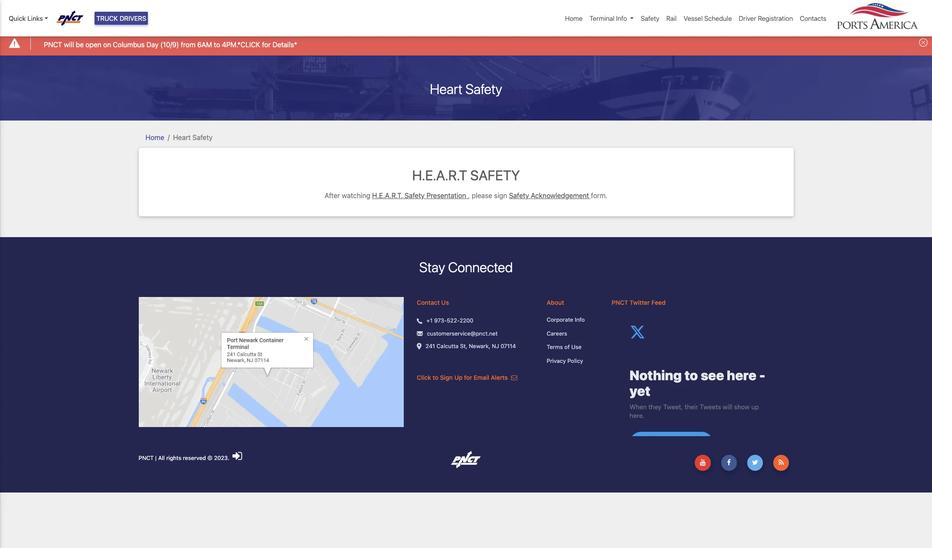 Task type: vqa. For each thing, say whether or not it's contained in the screenshot.
Info to the left
yes



Task type: describe. For each thing, give the bounding box(es) containing it.
links
[[28, 14, 43, 22]]

registration
[[759, 14, 794, 22]]

rail link
[[663, 10, 681, 27]]

safety link
[[638, 10, 663, 27]]

rail
[[667, 14, 677, 22]]

will
[[64, 41, 74, 48]]

quick links
[[9, 14, 43, 22]]

2023.
[[214, 455, 229, 462]]

973-
[[435, 318, 447, 324]]

pnct will be open on columbus day (10/9) from 6am to 4pm.*click for details* alert
[[0, 32, 933, 55]]

up
[[455, 374, 463, 382]]

241 calcutta st, newark, nj 07114
[[426, 343, 516, 350]]

from
[[181, 41, 196, 48]]

for inside alert
[[262, 41, 271, 48]]

watching
[[342, 192, 371, 200]]

on
[[103, 41, 111, 48]]

acknowledgement
[[531, 192, 590, 200]]

+1 973-522-2200
[[427, 318, 474, 324]]

contact us
[[417, 299, 449, 307]]

07114
[[501, 343, 516, 350]]

details*
[[273, 41, 297, 48]]

columbus
[[113, 41, 145, 48]]

use
[[572, 344, 582, 351]]

1 vertical spatial to
[[433, 374, 439, 382]]

pnct for pnct | all rights reserved © 2023.
[[139, 455, 154, 462]]

please
[[472, 192, 493, 200]]

all
[[158, 455, 165, 462]]

quick links link
[[9, 13, 48, 23]]

info for terminal info
[[617, 14, 628, 22]]

form.
[[591, 192, 608, 200]]

after watching h.e.a.r.t. safety presentation , please sign safety acknowledgement form.
[[325, 192, 608, 200]]

twitter
[[630, 299, 650, 307]]

1 horizontal spatial heart
[[430, 81, 463, 97]]

truck drivers link
[[95, 12, 148, 25]]

sign
[[440, 374, 453, 382]]

info for corporate info
[[575, 317, 585, 324]]

day
[[147, 41, 159, 48]]

email
[[474, 374, 490, 382]]

to inside alert
[[214, 41, 220, 48]]

0 horizontal spatial heart
[[173, 134, 191, 141]]

alerts
[[491, 374, 508, 382]]

safety acknowledgement link
[[509, 192, 590, 200]]

careers
[[547, 330, 568, 337]]

quick
[[9, 14, 26, 22]]

terms of use link
[[547, 344, 599, 352]]

pnct twitter feed
[[612, 299, 666, 307]]

terminal info link
[[587, 10, 638, 27]]

feed
[[652, 299, 666, 307]]

rights
[[166, 455, 182, 462]]

customerservice@pnct.net
[[427, 330, 498, 337]]

pnct | all rights reserved © 2023.
[[139, 455, 231, 462]]

be
[[76, 41, 84, 48]]

vessel
[[684, 14, 703, 22]]

privacy
[[547, 358, 566, 365]]

h.e.a.r.t. safety presentation link
[[372, 192, 467, 200]]

terminal info
[[590, 14, 628, 22]]

+1 973-522-2200 link
[[427, 317, 474, 326]]

privacy policy
[[547, 358, 584, 365]]

0 vertical spatial home link
[[562, 10, 587, 27]]

newark,
[[469, 343, 491, 350]]

1 vertical spatial heart safety
[[173, 134, 213, 141]]

envelope o image
[[512, 375, 518, 381]]

contact
[[417, 299, 440, 307]]

pnct for pnct will be open on columbus day (10/9) from 6am to 4pm.*click for details*
[[44, 41, 62, 48]]

6am
[[197, 41, 212, 48]]

of
[[565, 344, 570, 351]]

driver registration link
[[736, 10, 797, 27]]

schedule
[[705, 14, 733, 22]]

sign
[[495, 192, 508, 200]]

nj
[[492, 343, 499, 350]]

truck
[[96, 14, 118, 22]]



Task type: locate. For each thing, give the bounding box(es) containing it.
truck drivers
[[96, 14, 146, 22]]

info up careers link
[[575, 317, 585, 324]]

customerservice@pnct.net link
[[427, 330, 498, 338]]

4pm.*click
[[222, 41, 260, 48]]

0 horizontal spatial home link
[[146, 134, 164, 141]]

pnct left |
[[139, 455, 154, 462]]

0 horizontal spatial for
[[262, 41, 271, 48]]

vessel schedule link
[[681, 10, 736, 27]]

corporate info link
[[547, 316, 599, 325]]

open
[[86, 41, 101, 48]]

1 vertical spatial for
[[465, 374, 473, 382]]

pnct left the twitter
[[612, 299, 629, 307]]

click to sign up for email alerts
[[417, 374, 510, 382]]

close image
[[920, 38, 929, 47]]

privacy policy link
[[547, 357, 599, 366]]

for
[[262, 41, 271, 48], [465, 374, 473, 382]]

0 horizontal spatial info
[[575, 317, 585, 324]]

0 horizontal spatial heart safety
[[173, 134, 213, 141]]

1 vertical spatial pnct
[[612, 299, 629, 307]]

0 horizontal spatial home
[[146, 134, 164, 141]]

1 horizontal spatial for
[[465, 374, 473, 382]]

pnct will be open on columbus day (10/9) from 6am to 4pm.*click for details* link
[[44, 39, 297, 50]]

connected
[[449, 259, 513, 276]]

1 horizontal spatial home
[[566, 14, 583, 22]]

driver
[[739, 14, 757, 22]]

stay connected
[[420, 259, 513, 276]]

to
[[214, 41, 220, 48], [433, 374, 439, 382]]

0 vertical spatial info
[[617, 14, 628, 22]]

pnct left the will
[[44, 41, 62, 48]]

2 vertical spatial pnct
[[139, 455, 154, 462]]

click to sign up for email alerts link
[[417, 374, 518, 382]]

calcutta
[[437, 343, 459, 350]]

contacts link
[[797, 10, 831, 27]]

0 vertical spatial home
[[566, 14, 583, 22]]

info
[[617, 14, 628, 22], [575, 317, 585, 324]]

for right 'up'
[[465, 374, 473, 382]]

|
[[155, 455, 157, 462]]

0 vertical spatial for
[[262, 41, 271, 48]]

1 horizontal spatial home link
[[562, 10, 587, 27]]

to right 6am
[[214, 41, 220, 48]]

(10/9)
[[161, 41, 179, 48]]

click
[[417, 374, 431, 382]]

0 vertical spatial heart safety
[[430, 81, 503, 97]]

0 horizontal spatial pnct
[[44, 41, 62, 48]]

1 horizontal spatial to
[[433, 374, 439, 382]]

pnct for pnct twitter feed
[[612, 299, 629, 307]]

1 horizontal spatial pnct
[[139, 455, 154, 462]]

driver registration
[[739, 14, 794, 22]]

pnct
[[44, 41, 62, 48], [612, 299, 629, 307], [139, 455, 154, 462]]

presentation
[[427, 192, 467, 200]]

1 vertical spatial heart
[[173, 134, 191, 141]]

522-
[[447, 318, 460, 324]]

heart
[[430, 81, 463, 97], [173, 134, 191, 141]]

contacts
[[801, 14, 827, 22]]

241
[[426, 343, 435, 350]]

vessel schedule
[[684, 14, 733, 22]]

+1
[[427, 318, 433, 324]]

info inside corporate info link
[[575, 317, 585, 324]]

terms of use
[[547, 344, 582, 351]]

1 horizontal spatial info
[[617, 14, 628, 22]]

pnct will be open on columbus day (10/9) from 6am to 4pm.*click for details*
[[44, 41, 297, 48]]

sign in image
[[233, 451, 242, 462]]

h.e.a.r.t safety
[[413, 167, 520, 183]]

corporate
[[547, 317, 574, 324]]

about
[[547, 299, 565, 307]]

careers link
[[547, 330, 599, 338]]

corporate info
[[547, 317, 585, 324]]

241 calcutta st, newark, nj 07114 link
[[426, 343, 516, 351]]

,
[[468, 192, 470, 200]]

1 vertical spatial home
[[146, 134, 164, 141]]

after
[[325, 192, 340, 200]]

0 horizontal spatial to
[[214, 41, 220, 48]]

info inside terminal info link
[[617, 14, 628, 22]]

1 vertical spatial home link
[[146, 134, 164, 141]]

drivers
[[120, 14, 146, 22]]

heart safety
[[430, 81, 503, 97], [173, 134, 213, 141]]

st,
[[461, 343, 468, 350]]

info right terminal
[[617, 14, 628, 22]]

2200
[[460, 318, 474, 324]]

to left sign
[[433, 374, 439, 382]]

2 horizontal spatial pnct
[[612, 299, 629, 307]]

pnct inside alert
[[44, 41, 62, 48]]

policy
[[568, 358, 584, 365]]

0 vertical spatial pnct
[[44, 41, 62, 48]]

terms
[[547, 344, 563, 351]]

0 vertical spatial to
[[214, 41, 220, 48]]

terminal
[[590, 14, 615, 22]]

0 vertical spatial heart
[[430, 81, 463, 97]]

1 vertical spatial info
[[575, 317, 585, 324]]

reserved
[[183, 455, 206, 462]]

©
[[208, 455, 213, 462]]

h.e.a.r.t
[[413, 167, 468, 183]]

h.e.a.r.t.
[[372, 192, 403, 200]]

1 horizontal spatial heart safety
[[430, 81, 503, 97]]

home link
[[562, 10, 587, 27], [146, 134, 164, 141]]

for left details*
[[262, 41, 271, 48]]

safety
[[641, 14, 660, 22], [466, 81, 503, 97], [193, 134, 213, 141], [471, 167, 520, 183], [405, 192, 425, 200], [509, 192, 530, 200]]



